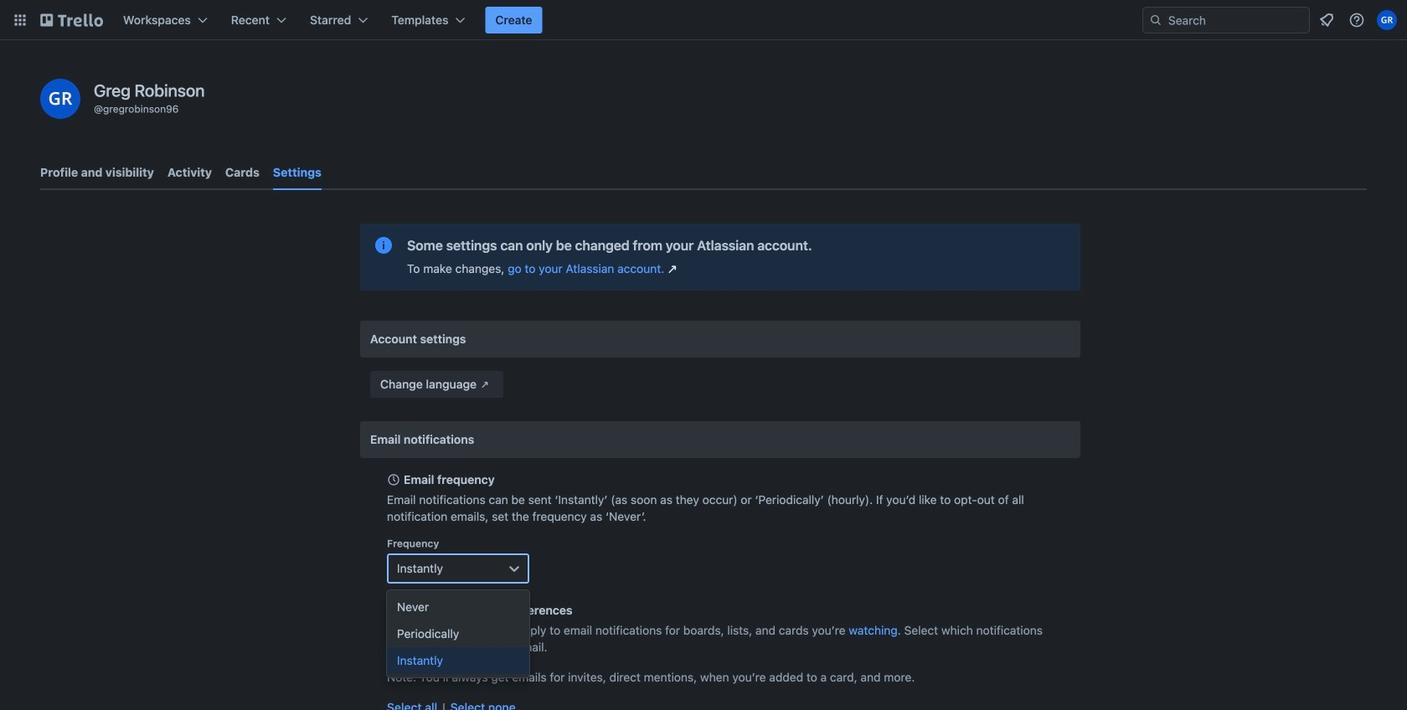 Task type: locate. For each thing, give the bounding box(es) containing it.
greg robinson (gregrobinson96) image inside primary element
[[1377, 10, 1397, 30]]

greg robinson (gregrobinson96) image
[[1377, 10, 1397, 30], [40, 79, 80, 119]]

back to home image
[[40, 7, 103, 34]]

open information menu image
[[1349, 12, 1366, 28]]

primary element
[[0, 0, 1407, 40]]

1 horizontal spatial greg robinson (gregrobinson96) image
[[1377, 10, 1397, 30]]

greg robinson (gregrobinson96) image down the back to home image
[[40, 79, 80, 119]]

greg robinson (gregrobinson96) image right open information menu image
[[1377, 10, 1397, 30]]

1 vertical spatial greg robinson (gregrobinson96) image
[[40, 79, 80, 119]]

0 vertical spatial greg robinson (gregrobinson96) image
[[1377, 10, 1397, 30]]

0 notifications image
[[1317, 10, 1337, 30]]



Task type: describe. For each thing, give the bounding box(es) containing it.
0 horizontal spatial greg robinson (gregrobinson96) image
[[40, 79, 80, 119]]

search image
[[1149, 13, 1163, 27]]

sm image
[[477, 376, 494, 393]]

Search field
[[1143, 7, 1310, 34]]



Task type: vqa. For each thing, say whether or not it's contained in the screenshot.
the bottommost Starred Icon
no



